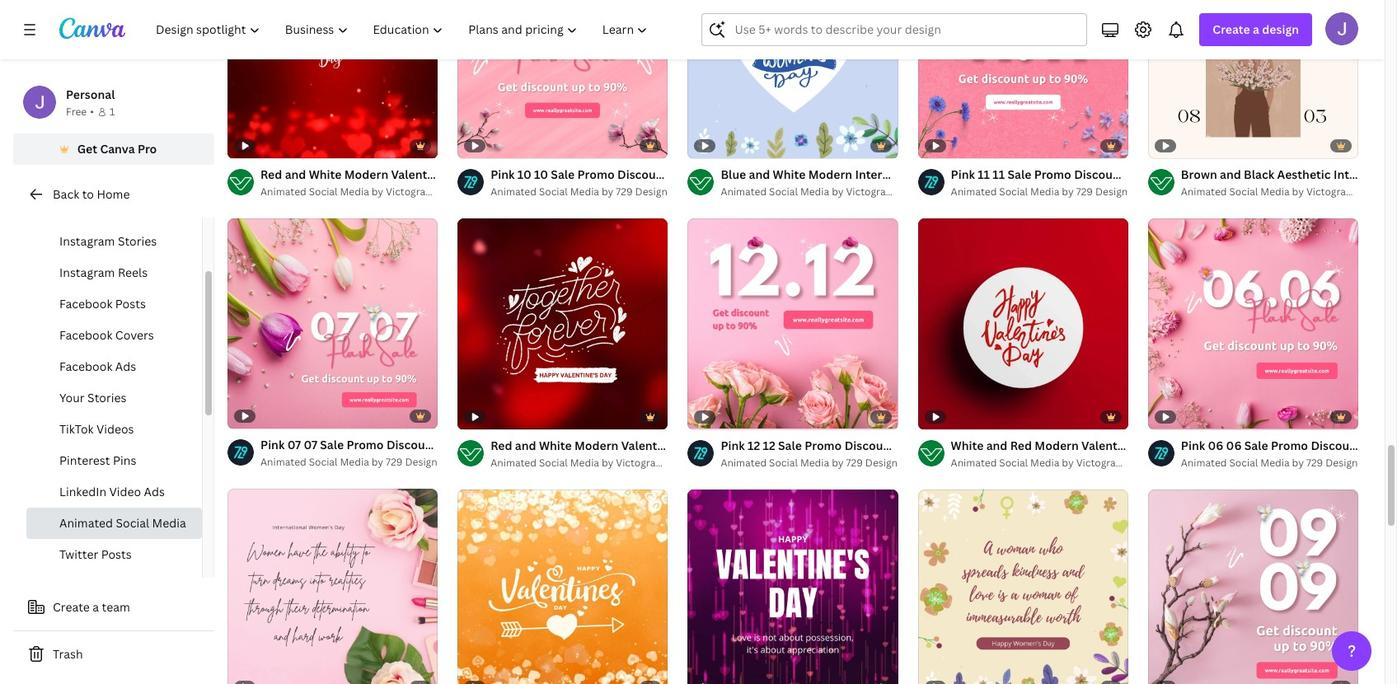 Task type: vqa. For each thing, say whether or not it's contained in the screenshot.
Personal
yes



Task type: describe. For each thing, give the bounding box(es) containing it.
design
[[1263, 21, 1300, 37]]

tiktok
[[59, 421, 94, 437]]

animated social media by victograms link for the topmost red and white modern valentine's day animated social media link
[[261, 184, 440, 201]]

free •
[[66, 105, 94, 119]]

white and red modern valentine's day animated social media animated social media by victograms
[[951, 438, 1300, 470]]

red and white modern valentine's day animated social media animated social media by victograms for the bottommost red and white modern valentine's day animated social media link
[[491, 438, 839, 470]]

your
[[59, 390, 85, 406]]

0 vertical spatial red and white modern valentine's day animated social media link
[[261, 166, 609, 184]]

instagram for instagram reels
[[59, 265, 115, 280]]

posts for facebook posts
[[115, 296, 146, 312]]

pinterest pins link
[[26, 445, 202, 477]]

your stories link
[[26, 383, 202, 414]]

create a design button
[[1200, 13, 1313, 46]]

day for the animated social media by victograms link related to white and red modern valentine's day animated social media link
[[1147, 438, 1168, 453]]

red and white modern valentine's day animated social media animated social media by victograms for the topmost red and white modern valentine's day animated social media link
[[261, 167, 609, 199]]

facebook for facebook ads
[[59, 359, 112, 374]]

twitter posts
[[59, 547, 132, 562]]

2 animated social media by victograms from the left
[[1181, 185, 1361, 199]]

instagram reels
[[59, 265, 148, 280]]

videos
[[96, 421, 134, 437]]

top level navigation element
[[145, 13, 662, 46]]

day for the animated social media by victograms link related to the topmost red and white modern valentine's day animated social media link
[[456, 167, 478, 182]]

white inside white and red modern valentine's day animated social media animated social media by victograms
[[951, 438, 984, 453]]

and for the bottommost red and white modern valentine's day animated social media link
[[515, 438, 536, 453]]

victograms for the bottommost red and white modern valentine's day animated social media link
[[616, 456, 670, 470]]

create for create a team
[[53, 599, 90, 615]]

facebook posts link
[[26, 289, 202, 320]]

linkedin video ads
[[59, 484, 165, 500]]

animated social media by victograms link for white and red modern valentine's day animated social media link
[[951, 455, 1130, 471]]

instagram posts
[[59, 202, 148, 218]]

white for the topmost red and white modern valentine's day animated social media link
[[309, 167, 342, 182]]

animated social media
[[59, 515, 186, 531]]

1 animated social media by victograms from the left
[[721, 185, 900, 199]]

0 vertical spatial ads
[[115, 359, 136, 374]]

Search search field
[[735, 14, 1077, 45]]

get canva pro button
[[13, 134, 214, 165]]

facebook ads
[[59, 359, 136, 374]]

and for white and red modern valentine's day animated social media link
[[987, 438, 1008, 453]]

create a team button
[[13, 591, 214, 624]]

pinterest pins
[[59, 453, 136, 468]]

red inside white and red modern valentine's day animated social media animated social media by victograms
[[1011, 438, 1032, 453]]

instagram for instagram posts
[[59, 202, 115, 218]]

team
[[102, 599, 130, 615]]

•
[[90, 105, 94, 119]]

stories for your stories
[[87, 390, 127, 406]]

and for the topmost red and white modern valentine's day animated social media link
[[285, 167, 306, 182]]

pro
[[138, 141, 157, 157]]

tiktok videos
[[59, 421, 134, 437]]

posts for twitter posts
[[101, 547, 132, 562]]

linkedin video ads link
[[26, 477, 202, 508]]

day for the animated social media by victograms link related to the bottommost red and white modern valentine's day animated social media link
[[686, 438, 708, 453]]

create for create a design
[[1213, 21, 1251, 37]]

get
[[77, 141, 97, 157]]



Task type: locate. For each thing, give the bounding box(es) containing it.
facebook for facebook covers
[[59, 327, 112, 343]]

1 vertical spatial stories
[[87, 390, 127, 406]]

stories inside your stories link
[[87, 390, 127, 406]]

posts down animated social media
[[101, 547, 132, 562]]

a left design
[[1253, 21, 1260, 37]]

white
[[309, 167, 342, 182], [539, 438, 572, 453], [951, 438, 984, 453]]

trash
[[53, 646, 83, 662]]

media
[[574, 167, 609, 182], [340, 185, 369, 199], [570, 185, 599, 199], [801, 185, 830, 199], [1031, 185, 1060, 199], [1261, 185, 1290, 199], [805, 438, 839, 453], [1265, 438, 1300, 453], [340, 456, 369, 470], [570, 456, 599, 470], [801, 456, 830, 470], [1031, 456, 1060, 470], [1261, 456, 1290, 470], [152, 515, 186, 531]]

2 vertical spatial posts
[[101, 547, 132, 562]]

2 vertical spatial instagram
[[59, 265, 115, 280]]

stories down the facebook ads link
[[87, 390, 127, 406]]

stories inside the "instagram stories" link
[[118, 233, 157, 249]]

2 horizontal spatial valentine's
[[1082, 438, 1144, 453]]

animated
[[480, 167, 535, 182], [261, 185, 307, 199], [491, 185, 537, 199], [721, 185, 767, 199], [951, 185, 997, 199], [1181, 185, 1227, 199], [711, 438, 765, 453], [1171, 438, 1226, 453], [261, 456, 307, 470], [491, 456, 537, 470], [721, 456, 767, 470], [951, 456, 997, 470], [1181, 456, 1227, 470], [59, 515, 113, 531]]

1 vertical spatial posts
[[115, 296, 146, 312]]

facebook up facebook ads
[[59, 327, 112, 343]]

a for team
[[93, 599, 99, 615]]

twitter
[[59, 547, 98, 562]]

valentine's inside white and red modern valentine's day animated social media animated social media by victograms
[[1082, 438, 1144, 453]]

2 vertical spatial facebook
[[59, 359, 112, 374]]

0 horizontal spatial day
[[456, 167, 478, 182]]

None search field
[[702, 13, 1088, 46]]

modern for the bottommost red and white modern valentine's day animated social media link
[[575, 438, 619, 453]]

instagram posts link
[[26, 195, 202, 226]]

and
[[285, 167, 306, 182], [515, 438, 536, 453], [987, 438, 1008, 453]]

0 horizontal spatial modern
[[344, 167, 389, 182]]

instagram reels link
[[26, 257, 202, 289]]

a inside dropdown button
[[1253, 21, 1260, 37]]

instagram stories
[[59, 233, 157, 249]]

0 vertical spatial create
[[1213, 21, 1251, 37]]

valentine's for the animated social media by victograms link related to the topmost red and white modern valentine's day animated social media link
[[391, 167, 453, 182]]

2 horizontal spatial red
[[1011, 438, 1032, 453]]

a left team
[[93, 599, 99, 615]]

trash link
[[13, 638, 214, 671]]

2 horizontal spatial day
[[1147, 438, 1168, 453]]

1 horizontal spatial modern
[[575, 438, 619, 453]]

instagram
[[59, 202, 115, 218], [59, 233, 115, 249], [59, 265, 115, 280]]

1 vertical spatial red and white modern valentine's day animated social media link
[[491, 437, 839, 455]]

facebook down instagram reels
[[59, 296, 112, 312]]

1 horizontal spatial create
[[1213, 21, 1251, 37]]

create a design
[[1213, 21, 1300, 37]]

day
[[456, 167, 478, 182], [686, 438, 708, 453], [1147, 438, 1168, 453]]

facebook
[[59, 296, 112, 312], [59, 327, 112, 343], [59, 359, 112, 374]]

facebook covers
[[59, 327, 154, 343]]

0 horizontal spatial white
[[309, 167, 342, 182]]

instagram inside instagram posts link
[[59, 202, 115, 218]]

a inside button
[[93, 599, 99, 615]]

tiktok videos link
[[26, 414, 202, 445]]

2 instagram from the top
[[59, 233, 115, 249]]

0 vertical spatial posts
[[118, 202, 148, 218]]

1 horizontal spatial valentine's
[[621, 438, 683, 453]]

1 horizontal spatial animated social media by victograms
[[1181, 185, 1361, 199]]

animated social media by 729 design
[[491, 185, 668, 199], [951, 185, 1128, 199], [261, 456, 438, 470], [721, 456, 898, 470], [1181, 456, 1358, 470]]

1 vertical spatial instagram
[[59, 233, 115, 249]]

0 vertical spatial stories
[[118, 233, 157, 249]]

red and white modern valentine's day animated social media link
[[261, 166, 609, 184], [491, 437, 839, 455]]

instagram inside the "instagram stories" link
[[59, 233, 115, 249]]

back to home
[[53, 186, 130, 202]]

2 facebook from the top
[[59, 327, 112, 343]]

get canva pro
[[77, 141, 157, 157]]

your stories
[[59, 390, 127, 406]]

1 horizontal spatial white
[[539, 438, 572, 453]]

design
[[635, 185, 668, 199], [1096, 185, 1128, 199], [405, 456, 438, 470], [866, 456, 898, 470], [1326, 456, 1358, 470]]

0 vertical spatial facebook
[[59, 296, 112, 312]]

ads
[[115, 359, 136, 374], [144, 484, 165, 500]]

linkedin
[[59, 484, 107, 500]]

0 horizontal spatial a
[[93, 599, 99, 615]]

1 horizontal spatial red
[[491, 438, 512, 453]]

twitter posts link
[[26, 539, 202, 571]]

1 vertical spatial red and white modern valentine's day animated social media animated social media by victograms
[[491, 438, 839, 470]]

red
[[261, 167, 282, 182], [491, 438, 512, 453], [1011, 438, 1032, 453]]

create
[[1213, 21, 1251, 37], [53, 599, 90, 615]]

2 horizontal spatial white
[[951, 438, 984, 453]]

2 horizontal spatial modern
[[1035, 438, 1079, 453]]

0 horizontal spatial create
[[53, 599, 90, 615]]

free
[[66, 105, 87, 119]]

red for the topmost red and white modern valentine's day animated social media link
[[261, 167, 282, 182]]

to
[[82, 186, 94, 202]]

create left design
[[1213, 21, 1251, 37]]

back
[[53, 186, 79, 202]]

a
[[1253, 21, 1260, 37], [93, 599, 99, 615]]

valentine's for the animated social media by victograms link related to white and red modern valentine's day animated social media link
[[1082, 438, 1144, 453]]

1 horizontal spatial a
[[1253, 21, 1260, 37]]

pins
[[113, 453, 136, 468]]

posts down reels
[[115, 296, 146, 312]]

modern
[[344, 167, 389, 182], [575, 438, 619, 453], [1035, 438, 1079, 453]]

jacob simon image
[[1326, 12, 1359, 45]]

create inside button
[[53, 599, 90, 615]]

a for design
[[1253, 21, 1260, 37]]

instagram for instagram stories
[[59, 233, 115, 249]]

1
[[110, 105, 115, 119]]

modern for the topmost red and white modern valentine's day animated social media link
[[344, 167, 389, 182]]

create a team
[[53, 599, 130, 615]]

instagram stories link
[[26, 226, 202, 257]]

1 facebook from the top
[[59, 296, 112, 312]]

modern for white and red modern valentine's day animated social media link
[[1035, 438, 1079, 453]]

and inside white and red modern valentine's day animated social media animated social media by victograms
[[987, 438, 1008, 453]]

1 vertical spatial ads
[[144, 484, 165, 500]]

pinterest
[[59, 453, 110, 468]]

personal
[[66, 87, 115, 102]]

by inside white and red modern valentine's day animated social media animated social media by victograms
[[1062, 456, 1074, 470]]

reels
[[118, 265, 148, 280]]

video
[[109, 484, 141, 500]]

stories
[[118, 233, 157, 249], [87, 390, 127, 406]]

animated social media by victograms link
[[261, 184, 440, 201], [721, 184, 900, 201], [1181, 184, 1361, 201], [491, 455, 670, 471], [951, 455, 1130, 471]]

day inside white and red modern valentine's day animated social media animated social media by victograms
[[1147, 438, 1168, 453]]

0 horizontal spatial valentine's
[[391, 167, 453, 182]]

facebook for facebook posts
[[59, 296, 112, 312]]

0 vertical spatial a
[[1253, 21, 1260, 37]]

red for the bottommost red and white modern valentine's day animated social media link
[[491, 438, 512, 453]]

1 horizontal spatial day
[[686, 438, 708, 453]]

facebook covers link
[[26, 320, 202, 351]]

canva
[[100, 141, 135, 157]]

white for the bottommost red and white modern valentine's day animated social media link
[[539, 438, 572, 453]]

0 horizontal spatial and
[[285, 167, 306, 182]]

social
[[538, 167, 572, 182], [309, 185, 338, 199], [539, 185, 568, 199], [769, 185, 798, 199], [1000, 185, 1028, 199], [1230, 185, 1259, 199], [768, 438, 802, 453], [1228, 438, 1262, 453], [309, 456, 338, 470], [539, 456, 568, 470], [769, 456, 798, 470], [1000, 456, 1028, 470], [1230, 456, 1259, 470], [116, 515, 149, 531]]

3 facebook from the top
[[59, 359, 112, 374]]

animated social media by victograms link for the bottommost red and white modern valentine's day animated social media link
[[491, 455, 670, 471]]

0 vertical spatial red and white modern valentine's day animated social media animated social media by victograms
[[261, 167, 609, 199]]

stories for instagram stories
[[118, 233, 157, 249]]

create inside dropdown button
[[1213, 21, 1251, 37]]

victograms for white and red modern valentine's day animated social media link
[[1077, 456, 1130, 470]]

1 vertical spatial create
[[53, 599, 90, 615]]

facebook inside 'link'
[[59, 327, 112, 343]]

0 vertical spatial instagram
[[59, 202, 115, 218]]

valentine's for the animated social media by victograms link related to the bottommost red and white modern valentine's day animated social media link
[[621, 438, 683, 453]]

1 instagram from the top
[[59, 202, 115, 218]]

animated social media by victograms
[[721, 185, 900, 199], [1181, 185, 1361, 199]]

ads right video
[[144, 484, 165, 500]]

0 horizontal spatial animated social media by victograms
[[721, 185, 900, 199]]

3 instagram from the top
[[59, 265, 115, 280]]

white and red modern valentine's day animated social media link
[[951, 437, 1300, 455]]

victograms for the topmost red and white modern valentine's day animated social media link
[[386, 185, 440, 199]]

posts up the "instagram stories" link at left
[[118, 202, 148, 218]]

1 horizontal spatial and
[[515, 438, 536, 453]]

0 horizontal spatial ads
[[115, 359, 136, 374]]

victograms
[[386, 185, 440, 199], [846, 185, 900, 199], [1307, 185, 1361, 199], [616, 456, 670, 470], [1077, 456, 1130, 470]]

back to home link
[[13, 178, 214, 211]]

729
[[616, 185, 633, 199], [1077, 185, 1093, 199], [386, 456, 403, 470], [846, 456, 863, 470], [1307, 456, 1324, 470]]

facebook up your stories on the left bottom of the page
[[59, 359, 112, 374]]

2 horizontal spatial and
[[987, 438, 1008, 453]]

by
[[372, 185, 384, 199], [602, 185, 614, 199], [832, 185, 844, 199], [1062, 185, 1074, 199], [1293, 185, 1304, 199], [372, 456, 384, 470], [602, 456, 614, 470], [832, 456, 844, 470], [1062, 456, 1074, 470], [1293, 456, 1304, 470]]

instagram inside instagram reels link
[[59, 265, 115, 280]]

posts
[[118, 202, 148, 218], [115, 296, 146, 312], [101, 547, 132, 562]]

facebook ads link
[[26, 351, 202, 383]]

1 vertical spatial facebook
[[59, 327, 112, 343]]

valentine's
[[391, 167, 453, 182], [621, 438, 683, 453], [1082, 438, 1144, 453]]

modern inside white and red modern valentine's day animated social media animated social media by victograms
[[1035, 438, 1079, 453]]

1 horizontal spatial ads
[[144, 484, 165, 500]]

home
[[97, 186, 130, 202]]

1 vertical spatial a
[[93, 599, 99, 615]]

facebook posts
[[59, 296, 146, 312]]

0 horizontal spatial red
[[261, 167, 282, 182]]

stories up reels
[[118, 233, 157, 249]]

covers
[[115, 327, 154, 343]]

victograms inside white and red modern valentine's day animated social media animated social media by victograms
[[1077, 456, 1130, 470]]

red and white modern valentine's day animated social media animated social media by victograms
[[261, 167, 609, 199], [491, 438, 839, 470]]

posts for instagram posts
[[118, 202, 148, 218]]

create left team
[[53, 599, 90, 615]]

animated social media by 729 design link
[[491, 184, 668, 201], [951, 184, 1129, 201], [261, 455, 438, 471], [721, 455, 898, 471], [1181, 455, 1359, 471]]

ads down covers
[[115, 359, 136, 374]]



